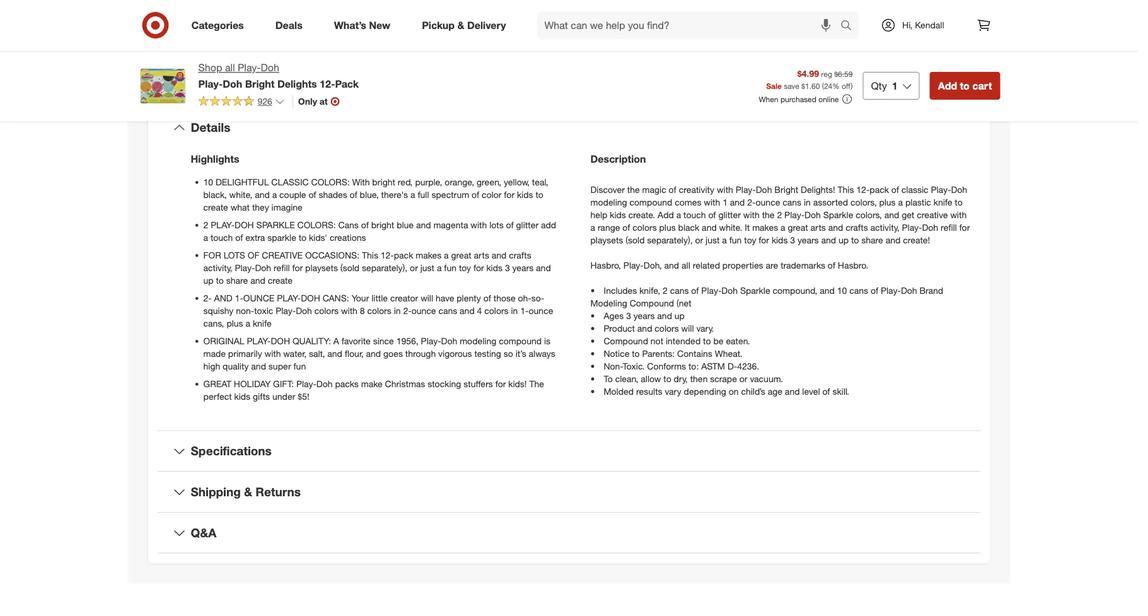 Task type: describe. For each thing, give the bounding box(es) containing it.
details button
[[158, 108, 980, 148]]

separately), inside discover the magic of creativity with play-doh bright delights! this 12-pack of classic play-doh modeling compound comes with 1 and 2-ounce cans in assorted colors, plus a plastic knife to help kids create. add a touch of glitter with the 2 play-doh sparkle colors, and get creative with a range of colors plus black and white. it makes a great arts and crafts activity, play-doh refill for playsets (sold separately), or just a fun toy for kids 3 years and up to share and create!
[[647, 234, 693, 245]]

play- down shop
[[198, 77, 223, 90]]

and up trademarks at the right of page
[[821, 234, 836, 245]]

%
[[833, 81, 840, 90]]

vary
[[665, 386, 682, 397]]

3 inside • includes knife, 2 cans of play-doh sparkle compound, and 10 cans of play-doh brand modeling compound (net • ages 3 years and up • product and colors will vary. • compound not intended to be eaten. • notice to parents: contains wheat. • non-toxic. conforms to: astm d-4236. • to clean, allow to dry, then scrape or vacuum. • molded results vary depending on child's age and level of skill.
[[626, 310, 631, 321]]

to inside button
[[960, 79, 970, 92]]

play- up '926' link
[[238, 61, 261, 74]]

details
[[191, 120, 230, 135]]

categories
[[191, 19, 244, 31]]

creativity
[[679, 184, 715, 195]]

0 horizontal spatial ounce
[[412, 305, 436, 316]]

image gallery element
[[138, 0, 554, 43]]

cans,
[[203, 317, 224, 328]]

on
[[729, 386, 739, 397]]

great
[[203, 378, 231, 389]]

just inside for lots of creative occasions: this 12-pack makes a great arts and crafts activity, play-doh refill for playsets (sold separately), or just a fun toy for kids 3 years and up to share and create
[[420, 262, 435, 273]]

and left get
[[885, 209, 900, 220]]

they
[[252, 201, 269, 212]]

all inside shop all play-doh play-doh bright delights 12-pack
[[225, 61, 235, 74]]

delights
[[277, 77, 317, 90]]

dry,
[[674, 373, 688, 384]]

and up so-
[[536, 262, 551, 273]]

sponsored
[[963, 16, 1001, 26]]

& for pickup
[[458, 19, 464, 31]]

glitter inside discover the magic of creativity with play-doh bright delights! this 12-pack of classic play-doh modeling compound comes with 1 and 2-ounce cans in assorted colors, plus a plastic knife to help kids create. add a touch of glitter with the 2 play-doh sparkle colors, and get creative with a range of colors plus black and white. it makes a great arts and crafts activity, play-doh refill for playsets (sold separately), or just a fun toy for kids 3 years and up to share and create!
[[719, 209, 741, 220]]

plus inside 2- and 1-ounce play-doh cans: your little creator will have plenty of those oh-so- squishy non-toxic play-doh colors with 8 colors in 2-ounce cans and 4 colors in 1-ounce cans, plus a knife
[[227, 317, 243, 328]]

contains
[[677, 348, 713, 359]]

off
[[842, 81, 851, 90]]

blue
[[397, 219, 414, 230]]

a down comes
[[676, 209, 681, 220]]

hi, kendall
[[903, 20, 944, 31]]

modeling inside original play-doh quality: a favorite since 1956, play-doh modeling compound is made primarily with water, salt, and flour, and goes through vigorous testing so it's always high quality and super fun
[[460, 335, 497, 346]]

• notice
[[591, 348, 630, 359]]

and right black at the right top of page
[[702, 222, 717, 233]]

of left the extra
[[235, 232, 243, 243]]

conforms
[[647, 360, 686, 371]]

perfect
[[203, 391, 232, 402]]

and down assorted
[[829, 222, 843, 233]]

to right plastic
[[955, 196, 963, 207]]

when
[[759, 94, 779, 104]]

for inside 10 delightful classic colors: with bright red, purple, orange, green, yellow, teal, black, white, and a couple of shades of blue, there's a full spectrum of color for kids to create what they imagine
[[504, 189, 515, 200]]

play- down get
[[902, 222, 922, 233]]

doh right classic
[[951, 184, 968, 195]]

doh down hasbro, play-doh, and all related properties are trademarks of hasbro. at right top
[[722, 285, 738, 296]]

1 horizontal spatial all
[[682, 259, 690, 270]]

shipping & returns
[[191, 484, 301, 499]]

under
[[272, 391, 295, 402]]

and right "compound," at top
[[820, 285, 835, 296]]

original
[[203, 335, 244, 346]]

creative
[[917, 209, 948, 220]]

arts inside discover the magic of creativity with play-doh bright delights! this 12-pack of classic play-doh modeling compound comes with 1 and 2-ounce cans in assorted colors, plus a plastic knife to help kids create. add a touch of glitter with the 2 play-doh sparkle colors, and get creative with a range of colors plus black and white. it makes a great arts and crafts activity, play-doh refill for playsets (sold separately), or just a fun toy for kids 3 years and up to share and create!
[[811, 222, 826, 233]]

1 horizontal spatial plus
[[659, 222, 676, 233]]

pack inside for lots of creative occasions: this 12-pack makes a great arts and crafts activity, play-doh refill for playsets (sold separately), or just a fun toy for kids 3 years and up to share and create
[[394, 249, 413, 260]]

play- inside great holiday gift: play-doh packs make christmas stocking stuffers for kids! the perfect kids gifts under $5!
[[296, 378, 317, 389]]

doh inside original play-doh quality: a favorite since 1956, play-doh modeling compound is made primarily with water, salt, and flour, and goes through vigorous testing so it's always high quality and super fun
[[441, 335, 457, 346]]

12- inside shop all play-doh play-doh bright delights 12-pack
[[320, 77, 335, 90]]

play- right hasbro, at the right
[[624, 259, 644, 270]]

a down magenta
[[444, 249, 449, 260]]

returns
[[256, 484, 301, 499]]

926 link
[[198, 95, 285, 110]]

arts inside for lots of creative occasions: this 12-pack makes a great arts and crafts activity, play-doh refill for playsets (sold separately), or just a fun toy for kids 3 years and up to share and create
[[474, 249, 489, 260]]

10 inside 10 delightful classic colors: with bright red, purple, orange, green, yellow, teal, black, white, and a couple of shades of blue, there's a full spectrum of color for kids to create what they imagine
[[203, 176, 213, 187]]

made
[[203, 348, 226, 359]]

kids inside great holiday gift: play-doh packs make christmas stocking stuffers for kids! the perfect kids gifts under $5!
[[234, 391, 250, 402]]

play- up plastic
[[931, 184, 951, 195]]

fun inside discover the magic of creativity with play-doh bright delights! this 12-pack of classic play-doh modeling compound comes with 1 and 2-ounce cans in assorted colors, plus a plastic knife to help kids create. add a touch of glitter with the 2 play-doh sparkle colors, and get creative with a range of colors plus black and white. it makes a great arts and crafts activity, play-doh refill for playsets (sold separately), or just a fun toy for kids 3 years and up to share and create!
[[730, 234, 742, 245]]

of right lots
[[506, 219, 514, 230]]

brand
[[920, 285, 944, 296]]

gifts
[[253, 391, 270, 402]]

red,
[[398, 176, 413, 187]]

doh for quality:
[[271, 335, 290, 346]]

1 horizontal spatial 1-
[[520, 305, 529, 316]]

ounce
[[243, 292, 275, 303]]

occasions:
[[305, 249, 360, 260]]

there's
[[381, 189, 408, 200]]

• product
[[591, 322, 635, 334]]

delightful
[[216, 176, 269, 187]]

shipping
[[191, 484, 241, 499]]

a right it
[[781, 222, 786, 233]]

with inside the 2 play-doh sparkle colors: cans of bright blue and magenta with lots of glitter add a touch of extra sparkle to kids' creations
[[471, 219, 487, 230]]

create inside 10 delightful classic colors: with bright red, purple, orange, green, yellow, teal, black, white, and a couple of shades of blue, there's a full spectrum of color for kids to create what they imagine
[[203, 201, 228, 212]]

of left the hasbro.
[[828, 259, 836, 270]]

to up toxic.
[[632, 348, 640, 359]]

with down creativity
[[704, 196, 720, 207]]

primarily
[[228, 348, 262, 359]]

compound inside discover the magic of creativity with play-doh bright delights! this 12-pack of classic play-doh modeling compound comes with 1 and 2-ounce cans in assorted colors, plus a plastic knife to help kids create. add a touch of glitter with the 2 play-doh sparkle colors, and get creative with a range of colors plus black and white. it makes a great arts and crafts activity, play-doh refill for playsets (sold separately), or just a fun toy for kids 3 years and up to share and create!
[[630, 196, 673, 207]]

are
[[766, 259, 778, 270]]

a down help
[[591, 222, 595, 233]]

makes inside discover the magic of creativity with play-doh bright delights! this 12-pack of classic play-doh modeling compound comes with 1 and 2-ounce cans in assorted colors, plus a plastic knife to help kids create. add a touch of glitter with the 2 play-doh sparkle colors, and get creative with a range of colors plus black and white. it makes a great arts and crafts activity, play-doh refill for playsets (sold separately), or just a fun toy for kids 3 years and up to share and create!
[[752, 222, 778, 233]]

doh for sparkle
[[235, 219, 254, 230]]

compound,
[[773, 285, 818, 296]]

white,
[[229, 189, 252, 200]]

allow
[[641, 373, 661, 384]]

1 vertical spatial the
[[762, 209, 775, 220]]

with right creative
[[951, 209, 967, 220]]

a down 'white.'
[[722, 234, 727, 245]]

modeling
[[591, 297, 627, 308]]

to down conforms
[[664, 373, 671, 384]]

cans down the hasbro.
[[850, 285, 868, 296]]

level
[[802, 386, 820, 397]]

of up (net
[[691, 285, 699, 296]]

1 vertical spatial colors,
[[856, 209, 882, 220]]

comes
[[675, 196, 702, 207]]

What can we help you find? suggestions appear below search field
[[537, 11, 844, 39]]

of down with
[[350, 189, 357, 200]]

doh up '926' link
[[223, 77, 242, 90]]

play- for quality:
[[247, 335, 271, 346]]

kids inside 10 delightful classic colors: with bright red, purple, orange, green, yellow, teal, black, white, and a couple of shades of blue, there's a full spectrum of color for kids to create what they imagine
[[517, 189, 533, 200]]

playsets inside discover the magic of creativity with play-doh bright delights! this 12-pack of classic play-doh modeling compound comes with 1 and 2-ounce cans in assorted colors, plus a plastic knife to help kids create. add a touch of glitter with the 2 play-doh sparkle colors, and get creative with a range of colors plus black and white. it makes a great arts and crafts activity, play-doh refill for playsets (sold separately), or just a fun toy for kids 3 years and up to share and create!
[[591, 234, 623, 245]]

touch inside discover the magic of creativity with play-doh bright delights! this 12-pack of classic play-doh modeling compound comes with 1 and 2-ounce cans in assorted colors, plus a plastic knife to help kids create. add a touch of glitter with the 2 play-doh sparkle colors, and get creative with a range of colors plus black and white. it makes a great arts and crafts activity, play-doh refill for playsets (sold separately), or just a fun toy for kids 3 years and up to share and create!
[[684, 209, 706, 220]]

add inside button
[[938, 79, 957, 92]]

playsets inside for lots of creative occasions: this 12-pack makes a great arts and crafts activity, play-doh refill for playsets (sold separately), or just a fun toy for kids 3 years and up to share and create
[[305, 262, 338, 273]]

0 vertical spatial the
[[627, 184, 640, 195]]

lots
[[489, 219, 504, 230]]

description
[[591, 153, 646, 165]]

of left skill.
[[823, 386, 830, 397]]

results
[[636, 386, 663, 397]]

with
[[352, 176, 370, 187]]

lots
[[224, 249, 245, 260]]

shop all play-doh play-doh bright delights 12-pack
[[198, 61, 359, 90]]

image of play-doh bright delights 12-pack image
[[138, 61, 188, 111]]

shades
[[319, 189, 347, 200]]

fun inside original play-doh quality: a favorite since 1956, play-doh modeling compound is made primarily with water, salt, and flour, and goes through vigorous testing so it's always high quality and super fun
[[294, 360, 306, 371]]

1 inside discover the magic of creativity with play-doh bright delights! this 12-pack of classic play-doh modeling compound comes with 1 and 2-ounce cans in assorted colors, plus a plastic knife to help kids create. add a touch of glitter with the 2 play-doh sparkle colors, and get creative with a range of colors plus black and white. it makes a great arts and crafts activity, play-doh refill for playsets (sold separately), or just a fun toy for kids 3 years and up to share and create!
[[723, 196, 728, 207]]

of right the magic
[[669, 184, 677, 195]]

kids!
[[509, 378, 527, 389]]

colors down "cans:"
[[315, 305, 339, 316]]

and inside the 2 play-doh sparkle colors: cans of bright blue and magenta with lots of glitter add a touch of extra sparkle to kids' creations
[[416, 219, 431, 230]]

cans inside discover the magic of creativity with play-doh bright delights! this 12-pack of classic play-doh modeling compound comes with 1 and 2-ounce cans in assorted colors, plus a plastic knife to help kids create. add a touch of glitter with the 2 play-doh sparkle colors, and get creative with a range of colors plus black and white. it makes a great arts and crafts activity, play-doh refill for playsets (sold separately), or just a fun toy for kids 3 years and up to share and create!
[[783, 196, 802, 207]]

doh inside 2- and 1-ounce play-doh cans: your little creator will have plenty of those oh-so- squishy non-toxic play-doh colors with 8 colors in 2-ounce cans and 4 colors in 1-ounce cans, plus a knife
[[296, 305, 312, 316]]

shipping & returns button
[[158, 472, 980, 512]]

of left the color at the left of the page
[[472, 189, 479, 200]]

ounce inside discover the magic of creativity with play-doh bright delights! this 12-pack of classic play-doh modeling compound comes with 1 and 2-ounce cans in assorted colors, plus a plastic knife to help kids create. add a touch of glitter with the 2 play-doh sparkle colors, and get creative with a range of colors plus black and white. it makes a great arts and crafts activity, play-doh refill for playsets (sold separately), or just a fun toy for kids 3 years and up to share and create!
[[756, 196, 780, 207]]

to up the hasbro.
[[851, 234, 859, 245]]

depending
[[684, 386, 726, 397]]

and up ounce
[[250, 275, 265, 286]]

crafts inside discover the magic of creativity with play-doh bright delights! this 12-pack of classic play-doh modeling compound comes with 1 and 2-ounce cans in assorted colors, plus a plastic knife to help kids create. add a touch of glitter with the 2 play-doh sparkle colors, and get creative with a range of colors plus black and white. it makes a great arts and crafts activity, play-doh refill for playsets (sold separately), or just a fun toy for kids 3 years and up to share and create!
[[846, 222, 868, 233]]

teal,
[[532, 176, 548, 187]]

deals link
[[265, 11, 318, 39]]

a up have
[[437, 262, 442, 273]]

and
[[214, 292, 233, 303]]

with up it
[[743, 209, 760, 220]]

of right cans
[[361, 219, 369, 230]]

cans up (net
[[670, 285, 689, 296]]

create!
[[903, 234, 930, 245]]

bright inside shop all play-doh play-doh bright delights 12-pack
[[245, 77, 275, 90]]

delights!
[[801, 184, 835, 195]]

will inside • includes knife, 2 cans of play-doh sparkle compound, and 10 cans of play-doh brand modeling compound (net • ages 3 years and up • product and colors will vary. • compound not intended to be eaten. • notice to parents: contains wheat. • non-toxic. conforms to: astm d-4236. • to clean, allow to dry, then scrape or vacuum. • molded results vary depending on child's age and level of skill.
[[682, 322, 694, 334]]

and inside 2- and 1-ounce play-doh cans: your little creator will have plenty of those oh-so- squishy non-toxic play-doh colors with 8 colors in 2-ounce cans and 4 colors in 1-ounce cans, plus a knife
[[460, 305, 475, 316]]

so
[[504, 348, 513, 359]]

play- up it
[[736, 184, 756, 195]]

great holiday gift: play-doh packs make christmas stocking stuffers for kids! the perfect kids gifts under $5!
[[203, 378, 544, 402]]

just inside discover the magic of creativity with play-doh bright delights! this 12-pack of classic play-doh modeling compound comes with 1 and 2-ounce cans in assorted colors, plus a plastic knife to help kids create. add a touch of glitter with the 2 play-doh sparkle colors, and get creative with a range of colors plus black and white. it makes a great arts and crafts activity, play-doh refill for playsets (sold separately), or just a fun toy for kids 3 years and up to share and create!
[[706, 234, 720, 245]]

$
[[802, 81, 805, 90]]

sparkle
[[268, 232, 296, 243]]

play- down delights!
[[785, 209, 805, 220]]

doh up delights
[[261, 61, 279, 74]]

a inside 2- and 1-ounce play-doh cans: your little creator will have plenty of those oh-so- squishy non-toxic play-doh colors with 8 colors in 2-ounce cans and 4 colors in 1-ounce cans, plus a knife
[[246, 317, 250, 328]]

high
[[203, 360, 220, 371]]

to inside the 2 play-doh sparkle colors: cans of bright blue and magenta with lots of glitter add a touch of extra sparkle to kids' creations
[[299, 232, 307, 243]]

doh down assorted
[[805, 209, 821, 220]]

of left brand
[[871, 285, 879, 296]]

2 inside the 2 play-doh sparkle colors: cans of bright blue and magenta with lots of glitter add a touch of extra sparkle to kids' creations
[[203, 219, 208, 230]]

or inside discover the magic of creativity with play-doh bright delights! this 12-pack of classic play-doh modeling compound comes with 1 and 2-ounce cans in assorted colors, plus a plastic knife to help kids create. add a touch of glitter with the 2 play-doh sparkle colors, and get creative with a range of colors plus black and white. it makes a great arts and crafts activity, play-doh refill for playsets (sold separately), or just a fun toy for kids 3 years and up to share and create!
[[695, 234, 703, 245]]

to left be
[[703, 335, 711, 346]]

to inside for lots of creative occasions: this 12-pack makes a great arts and crafts activity, play-doh refill for playsets (sold separately), or just a fun toy for kids 3 years and up to share and create
[[216, 275, 224, 286]]

purchased
[[781, 94, 817, 104]]

play- inside 2- and 1-ounce play-doh cans: your little creator will have plenty of those oh-so- squishy non-toxic play-doh colors with 8 colors in 2-ounce cans and 4 colors in 1-ounce cans, plus a knife
[[277, 292, 301, 303]]

)
[[851, 81, 853, 90]]

years inside for lots of creative occasions: this 12-pack makes a great arts and crafts activity, play-doh refill for playsets (sold separately), or just a fun toy for kids 3 years and up to share and create
[[512, 262, 534, 273]]

of right "range"
[[623, 222, 630, 233]]

this inside discover the magic of creativity with play-doh bright delights! this 12-pack of classic play-doh modeling compound comes with 1 and 2-ounce cans in assorted colors, plus a plastic knife to help kids create. add a touch of glitter with the 2 play-doh sparkle colors, and get creative with a range of colors plus black and white. it makes a great arts and crafts activity, play-doh refill for playsets (sold separately), or just a fun toy for kids 3 years and up to share and create!
[[838, 184, 854, 195]]

kids up "range"
[[610, 209, 626, 220]]

bright inside discover the magic of creativity with play-doh bright delights! this 12-pack of classic play-doh modeling compound comes with 1 and 2-ounce cans in assorted colors, plus a plastic knife to help kids create. add a touch of glitter with the 2 play-doh sparkle colors, and get creative with a range of colors plus black and white. it makes a great arts and crafts activity, play-doh refill for playsets (sold separately), or just a fun toy for kids 3 years and up to share and create!
[[775, 184, 799, 195]]

and right age
[[785, 386, 800, 397]]

vigorous
[[438, 348, 472, 359]]

and down "a"
[[328, 348, 342, 359]]

and inside 10 delightful classic colors: with bright red, purple, orange, green, yellow, teal, black, white, and a couple of shades of blue, there's a full spectrum of color for kids to create what they imagine
[[255, 189, 270, 200]]

• includes knife, 2 cans of play-doh sparkle compound, and 10 cans of play-doh brand modeling compound (net • ages 3 years and up • product and colors will vary. • compound not intended to be eaten. • notice to parents: contains wheat. • non-toxic. conforms to: astm d-4236. • to clean, allow to dry, then scrape or vacuum. • molded results vary depending on child's age and level of skill.
[[591, 285, 944, 397]]

0 vertical spatial 1-
[[235, 292, 243, 303]]

parents:
[[642, 348, 675, 359]]

of down creativity
[[709, 209, 716, 220]]

doh left brand
[[901, 285, 917, 296]]

a left full
[[411, 189, 415, 200]]

colors down those on the left
[[485, 305, 509, 316]]

modeling inside discover the magic of creativity with play-doh bright delights! this 12-pack of classic play-doh modeling compound comes with 1 and 2-ounce cans in assorted colors, plus a plastic knife to help kids create. add a touch of glitter with the 2 play-doh sparkle colors, and get creative with a range of colors plus black and white. it makes a great arts and crafts activity, play-doh refill for playsets (sold separately), or just a fun toy for kids 3 years and up to share and create!
[[591, 196, 627, 207]]

be
[[714, 335, 724, 346]]

of right couple
[[309, 189, 316, 200]]

a up imagine
[[272, 189, 277, 200]]

0 vertical spatial colors,
[[851, 196, 877, 207]]

goes
[[383, 348, 403, 359]]

refill inside for lots of creative occasions: this 12-pack makes a great arts and crafts activity, play-doh refill for playsets (sold separately), or just a fun toy for kids 3 years and up to share and create
[[274, 262, 290, 273]]

sparkle inside • includes knife, 2 cans of play-doh sparkle compound, and 10 cans of play-doh brand modeling compound (net • ages 3 years and up • product and colors will vary. • compound not intended to be eaten. • notice to parents: contains wheat. • non-toxic. conforms to: astm d-4236. • to clean, allow to dry, then scrape or vacuum. • molded results vary depending on child's age and level of skill.
[[740, 285, 770, 296]]

1956,
[[396, 335, 419, 346]]

magenta
[[434, 219, 468, 230]]

add inside discover the magic of creativity with play-doh bright delights! this 12-pack of classic play-doh modeling compound comes with 1 and 2-ounce cans in assorted colors, plus a plastic knife to help kids create. add a touch of glitter with the 2 play-doh sparkle colors, and get creative with a range of colors plus black and white. it makes a great arts and crafts activity, play-doh refill for playsets (sold separately), or just a fun toy for kids 3 years and up to share and create!
[[658, 209, 674, 220]]

12- inside for lots of creative occasions: this 12-pack makes a great arts and crafts activity, play-doh refill for playsets (sold separately), or just a fun toy for kids 3 years and up to share and create
[[381, 249, 394, 260]]

activity, inside for lots of creative occasions: this 12-pack makes a great arts and crafts activity, play-doh refill for playsets (sold separately), or just a fun toy for kids 3 years and up to share and create
[[203, 262, 232, 273]]

and down lots
[[492, 249, 507, 260]]

get
[[902, 209, 915, 220]]

play- down related
[[702, 285, 722, 296]]

4236.
[[737, 360, 759, 371]]

sale
[[766, 81, 782, 90]]

cans inside 2- and 1-ounce play-doh cans: your little creator will have plenty of those oh-so- squishy non-toxic play-doh colors with 8 colors in 2-ounce cans and 4 colors in 1-ounce cans, plus a knife
[[439, 305, 457, 316]]

creator
[[390, 292, 418, 303]]

2- inside discover the magic of creativity with play-doh bright delights! this 12-pack of classic play-doh modeling compound comes with 1 and 2-ounce cans in assorted colors, plus a plastic knife to help kids create. add a touch of glitter with the 2 play-doh sparkle colors, and get creative with a range of colors plus black and white. it makes a great arts and crafts activity, play-doh refill for playsets (sold separately), or just a fun toy for kids 3 years and up to share and create!
[[748, 196, 756, 207]]

colors inside • includes knife, 2 cans of play-doh sparkle compound, and 10 cans of play-doh brand modeling compound (net • ages 3 years and up • product and colors will vary. • compound not intended to be eaten. • notice to parents: contains wheat. • non-toxic. conforms to: astm d-4236. • to clean, allow to dry, then scrape or vacuum. • molded results vary depending on child's age and level of skill.
[[655, 322, 679, 334]]

play- left brand
[[881, 285, 901, 296]]

play- for sparkle
[[211, 219, 235, 230]]

pickup & delivery
[[422, 19, 506, 31]]



Task type: vqa. For each thing, say whether or not it's contained in the screenshot.
5204
no



Task type: locate. For each thing, give the bounding box(es) containing it.
play-doh bright delights 12-pack, 5 of 6 image
[[138, 0, 341, 39]]

and up 'white.'
[[730, 196, 745, 207]]

1 vertical spatial toy
[[459, 262, 471, 273]]

stuffers
[[464, 378, 493, 389]]

makes inside for lots of creative occasions: this 12-pack makes a great arts and crafts activity, play-doh refill for playsets (sold separately), or just a fun toy for kids 3 years and up to share and create
[[416, 249, 442, 260]]

non-
[[236, 305, 254, 316]]

• non-
[[591, 360, 623, 371]]

0 horizontal spatial separately),
[[362, 262, 408, 273]]

(sold down create.
[[626, 234, 645, 245]]

1 vertical spatial 2-
[[203, 292, 212, 303]]

2 inside discover the magic of creativity with play-doh bright delights! this 12-pack of classic play-doh modeling compound comes with 1 and 2-ounce cans in assorted colors, plus a plastic knife to help kids create. add a touch of glitter with the 2 play-doh sparkle colors, and get creative with a range of colors plus black and white. it makes a great arts and crafts activity, play-doh refill for playsets (sold separately), or just a fun toy for kids 3 years and up to share and create!
[[777, 209, 782, 220]]

add to cart
[[938, 79, 992, 92]]

plus left plastic
[[879, 196, 896, 207]]

not
[[651, 335, 664, 346]]

toxic.
[[623, 360, 645, 371]]

and
[[255, 189, 270, 200], [730, 196, 745, 207], [885, 209, 900, 220], [416, 219, 431, 230], [702, 222, 717, 233], [829, 222, 843, 233], [821, 234, 836, 245], [886, 234, 901, 245], [492, 249, 507, 260], [664, 259, 679, 270], [536, 262, 551, 273], [250, 275, 265, 286], [820, 285, 835, 296], [460, 305, 475, 316], [657, 310, 672, 321], [638, 322, 652, 334], [328, 348, 342, 359], [366, 348, 381, 359], [251, 360, 266, 371], [785, 386, 800, 397]]

0 vertical spatial 12-
[[320, 77, 335, 90]]

toy inside for lots of creative occasions: this 12-pack makes a great arts and crafts activity, play-doh refill for playsets (sold separately), or just a fun toy for kids 3 years and up to share and create
[[459, 262, 471, 273]]

0 vertical spatial sparkle
[[823, 209, 854, 220]]

plus down non-
[[227, 317, 243, 328]]

(sold inside discover the magic of creativity with play-doh bright delights! this 12-pack of classic play-doh modeling compound comes with 1 and 2-ounce cans in assorted colors, plus a plastic knife to help kids create. add a touch of glitter with the 2 play-doh sparkle colors, and get creative with a range of colors plus black and white. it makes a great arts and crafts activity, play-doh refill for playsets (sold separately), or just a fun toy for kids 3 years and up to share and create!
[[626, 234, 645, 245]]

super
[[269, 360, 291, 371]]

0 horizontal spatial all
[[225, 61, 235, 74]]

or inside • includes knife, 2 cans of play-doh sparkle compound, and 10 cans of play-doh brand modeling compound (net • ages 3 years and up • product and colors will vary. • compound not intended to be eaten. • notice to parents: contains wheat. • non-toxic. conforms to: astm d-4236. • to clean, allow to dry, then scrape or vacuum. • molded results vary depending on child's age and level of skill.
[[740, 373, 748, 384]]

play- up through
[[421, 335, 441, 346]]

color
[[482, 189, 502, 200]]

1 vertical spatial crafts
[[509, 249, 532, 260]]

1 horizontal spatial touch
[[684, 209, 706, 220]]

in down delights!
[[804, 196, 811, 207]]

1- down oh-
[[520, 305, 529, 316]]

it
[[745, 222, 750, 233]]

1 vertical spatial refill
[[274, 262, 290, 273]]

and left create!
[[886, 234, 901, 245]]

black
[[678, 222, 700, 233]]

1 horizontal spatial share
[[862, 234, 883, 245]]

up inside • includes knife, 2 cans of play-doh sparkle compound, and 10 cans of play-doh brand modeling compound (net • ages 3 years and up • product and colors will vary. • compound not intended to be eaten. • notice to parents: contains wheat. • non-toxic. conforms to: astm d-4236. • to clean, allow to dry, then scrape or vacuum. • molded results vary depending on child's age and level of skill.
[[675, 310, 685, 321]]

only
[[298, 96, 317, 107]]

creative
[[262, 249, 303, 260]]

1 horizontal spatial crafts
[[846, 222, 868, 233]]

0 horizontal spatial refill
[[274, 262, 290, 273]]

knife inside 2- and 1-ounce play-doh cans: your little creator will have plenty of those oh-so- squishy non-toxic play-doh colors with 8 colors in 2-ounce cans and 4 colors in 1-ounce cans, plus a knife
[[253, 317, 272, 328]]

doh inside 2- and 1-ounce play-doh cans: your little creator will have plenty of those oh-so- squishy non-toxic play-doh colors with 8 colors in 2-ounce cans and 4 colors in 1-ounce cans, plus a knife
[[301, 292, 320, 303]]

2 vertical spatial up
[[675, 310, 685, 321]]

colors: up kids'
[[297, 219, 336, 230]]

1 horizontal spatial 1
[[892, 79, 898, 92]]

2 vertical spatial years
[[634, 310, 655, 321]]

1 vertical spatial plus
[[659, 222, 676, 233]]

fun up have
[[444, 262, 457, 273]]

bright up there's
[[372, 176, 395, 187]]

what's new
[[334, 19, 390, 31]]

1 horizontal spatial this
[[838, 184, 854, 195]]

colors: inside the 2 play-doh sparkle colors: cans of bright blue and magenta with lots of glitter add a touch of extra sparkle to kids' creations
[[297, 219, 336, 230]]

0 vertical spatial makes
[[752, 222, 778, 233]]

doh up the vigorous
[[441, 335, 457, 346]]

1 horizontal spatial makes
[[752, 222, 778, 233]]

refill inside discover the magic of creativity with play-doh bright delights! this 12-pack of classic play-doh modeling compound comes with 1 and 2-ounce cans in assorted colors, plus a plastic knife to help kids create. add a touch of glitter with the 2 play-doh sparkle colors, and get creative with a range of colors plus black and white. it makes a great arts and crafts activity, play-doh refill for playsets (sold separately), or just a fun toy for kids 3 years and up to share and create!
[[941, 222, 957, 233]]

1 horizontal spatial 10
[[837, 285, 847, 296]]

1 horizontal spatial great
[[788, 222, 808, 233]]

ounce left assorted
[[756, 196, 780, 207]]

qty 1
[[871, 79, 898, 92]]

fun inside for lots of creative occasions: this 12-pack makes a great arts and crafts activity, play-doh refill for playsets (sold separately), or just a fun toy for kids 3 years and up to share and create
[[444, 262, 457, 273]]

cans
[[783, 196, 802, 207], [670, 285, 689, 296], [850, 285, 868, 296], [439, 305, 457, 316]]

touch up black at the right top of page
[[684, 209, 706, 220]]

doh down of
[[255, 262, 271, 273]]

2 vertical spatial 12-
[[381, 249, 394, 260]]

doh left delights!
[[756, 184, 772, 195]]

knife,
[[640, 285, 660, 296]]

2 vertical spatial 3
[[626, 310, 631, 321]]

toy inside discover the magic of creativity with play-doh bright delights! this 12-pack of classic play-doh modeling compound comes with 1 and 2-ounce cans in assorted colors, plus a plastic knife to help kids create. add a touch of glitter with the 2 play-doh sparkle colors, and get creative with a range of colors plus black and white. it makes a great arts and crafts activity, play-doh refill for playsets (sold separately), or just a fun toy for kids 3 years and up to share and create!
[[744, 234, 756, 245]]

2
[[777, 209, 782, 220], [203, 219, 208, 230], [663, 285, 668, 296]]

0 horizontal spatial 1
[[723, 196, 728, 207]]

0 horizontal spatial modeling
[[460, 335, 497, 346]]

1 vertical spatial play-
[[277, 292, 301, 303]]

1 vertical spatial activity,
[[203, 262, 232, 273]]

1 vertical spatial makes
[[416, 249, 442, 260]]

2 vertical spatial or
[[740, 373, 748, 384]]

0 horizontal spatial compound
[[499, 335, 542, 346]]

bright inside 10 delightful classic colors: with bright red, purple, orange, green, yellow, teal, black, white, and a couple of shades of blue, there's a full spectrum of color for kids to create what they imagine
[[372, 176, 395, 187]]

years inside discover the magic of creativity with play-doh bright delights! this 12-pack of classic play-doh modeling compound comes with 1 and 2-ounce cans in assorted colors, plus a plastic knife to help kids create. add a touch of glitter with the 2 play-doh sparkle colors, and get creative with a range of colors plus black and white. it makes a great arts and crafts activity, play-doh refill for playsets (sold separately), or just a fun toy for kids 3 years and up to share and create!
[[798, 234, 819, 245]]

knife
[[934, 196, 953, 207], [253, 317, 272, 328]]

1 vertical spatial 10
[[837, 285, 847, 296]]

pickup & delivery link
[[411, 11, 522, 39]]

great inside discover the magic of creativity with play-doh bright delights! this 12-pack of classic play-doh modeling compound comes with 1 and 2-ounce cans in assorted colors, plus a plastic knife to help kids create. add a touch of glitter with the 2 play-doh sparkle colors, and get creative with a range of colors plus black and white. it makes a great arts and crafts activity, play-doh refill for playsets (sold separately), or just a fun toy for kids 3 years and up to share and create!
[[788, 222, 808, 233]]

1 horizontal spatial refill
[[941, 222, 957, 233]]

play- right 'toxic'
[[276, 305, 296, 316]]

0 horizontal spatial crafts
[[509, 249, 532, 260]]

arts down assorted
[[811, 222, 826, 233]]

0 vertical spatial 2-
[[748, 196, 756, 207]]

play- inside original play-doh quality: a favorite since 1956, play-doh modeling compound is made primarily with water, salt, and flour, and goes through vigorous testing so it's always high quality and super fun
[[421, 335, 441, 346]]

colors
[[633, 222, 657, 233], [315, 305, 339, 316], [367, 305, 392, 316], [485, 305, 509, 316], [655, 322, 679, 334]]

0 horizontal spatial the
[[627, 184, 640, 195]]

0 horizontal spatial years
[[512, 262, 534, 273]]

colors down little
[[367, 305, 392, 316]]

doh left packs
[[317, 378, 333, 389]]

pickup
[[422, 19, 455, 31]]

with inside original play-doh quality: a favorite since 1956, play-doh modeling compound is made primarily with water, salt, and flour, and goes through vigorous testing so it's always high quality and super fun
[[265, 348, 281, 359]]

12- up "at"
[[320, 77, 335, 90]]

play- down of
[[235, 262, 255, 273]]

create inside for lots of creative occasions: this 12-pack makes a great arts and crafts activity, play-doh refill for playsets (sold separately), or just a fun toy for kids 3 years and up to share and create
[[268, 275, 293, 286]]

1 horizontal spatial bright
[[775, 184, 799, 195]]

knife inside discover the magic of creativity with play-doh bright delights! this 12-pack of classic play-doh modeling compound comes with 1 and 2-ounce cans in assorted colors, plus a plastic knife to help kids create. add a touch of glitter with the 2 play-doh sparkle colors, and get creative with a range of colors plus black and white. it makes a great arts and crafts activity, play-doh refill for playsets (sold separately), or just a fun toy for kids 3 years and up to share and create!
[[934, 196, 953, 207]]

favorite
[[342, 335, 371, 346]]

0 vertical spatial &
[[458, 19, 464, 31]]

with inside 2- and 1-ounce play-doh cans: your little creator will have plenty of those oh-so- squishy non-toxic play-doh colors with 8 colors in 2-ounce cans and 4 colors in 1-ounce cans, plus a knife
[[341, 305, 358, 316]]

plus
[[879, 196, 896, 207], [659, 222, 676, 233], [227, 317, 243, 328]]

original play-doh quality: a favorite since 1956, play-doh modeling compound is made primarily with water, salt, and flour, and goes through vigorous testing so it's always high quality and super fun
[[203, 335, 555, 371]]

0 horizontal spatial 2-
[[203, 292, 212, 303]]

add
[[541, 219, 556, 230]]

kendall
[[915, 20, 944, 31]]

colors: inside 10 delightful classic colors: with bright red, purple, orange, green, yellow, teal, black, white, and a couple of shades of blue, there's a full spectrum of color for kids to create what they imagine
[[311, 176, 350, 187]]

separately), inside for lots of creative occasions: this 12-pack makes a great arts and crafts activity, play-doh refill for playsets (sold separately), or just a fun toy for kids 3 years and up to share and create
[[362, 262, 408, 273]]

toy down it
[[744, 234, 756, 245]]

& right pickup
[[458, 19, 464, 31]]

compound inside original play-doh quality: a favorite since 1956, play-doh modeling compound is made primarily with water, salt, and flour, and goes through vigorous testing so it's always high quality and super fun
[[499, 335, 542, 346]]

fun down water,
[[294, 360, 306, 371]]

to up and
[[216, 275, 224, 286]]

cart
[[973, 79, 992, 92]]

10
[[203, 176, 213, 187], [837, 285, 847, 296]]

1 horizontal spatial 12-
[[381, 249, 394, 260]]

0 vertical spatial up
[[839, 234, 849, 245]]

10 up the black,
[[203, 176, 213, 187]]

1 vertical spatial great
[[451, 249, 472, 260]]

doh inside original play-doh quality: a favorite since 1956, play-doh modeling compound is made primarily with water, salt, and flour, and goes through vigorous testing so it's always high quality and super fun
[[271, 335, 290, 346]]

and up "not"
[[638, 322, 652, 334]]

0 horizontal spatial pack
[[394, 249, 413, 260]]

3 up • product
[[626, 310, 631, 321]]

1 vertical spatial 3
[[505, 262, 510, 273]]

2 horizontal spatial doh
[[301, 292, 320, 303]]

0 vertical spatial touch
[[684, 209, 706, 220]]

1 vertical spatial or
[[410, 262, 418, 273]]

scrape
[[710, 373, 737, 384]]

discover
[[591, 184, 625, 195]]

a up get
[[898, 196, 903, 207]]

1 vertical spatial touch
[[211, 232, 233, 243]]

share inside discover the magic of creativity with play-doh bright delights! this 12-pack of classic play-doh modeling compound comes with 1 and 2-ounce cans in assorted colors, plus a plastic knife to help kids create. add a touch of glitter with the 2 play-doh sparkle colors, and get creative with a range of colors plus black and white. it makes a great arts and crafts activity, play-doh refill for playsets (sold separately), or just a fun toy for kids 3 years and up to share and create!
[[862, 234, 883, 245]]

sparkle inside discover the magic of creativity with play-doh bright delights! this 12-pack of classic play-doh modeling compound comes with 1 and 2-ounce cans in assorted colors, plus a plastic knife to help kids create. add a touch of glitter with the 2 play-doh sparkle colors, and get creative with a range of colors plus black and white. it makes a great arts and crafts activity, play-doh refill for playsets (sold separately), or just a fun toy for kids 3 years and up to share and create!
[[823, 209, 854, 220]]

12- down the 2 play-doh sparkle colors: cans of bright blue and magenta with lots of glitter add a touch of extra sparkle to kids' creations
[[381, 249, 394, 260]]

crafts down assorted
[[846, 222, 868, 233]]

and right doh,
[[664, 259, 679, 270]]

926
[[258, 96, 272, 107]]

colors up "not"
[[655, 322, 679, 334]]

0 horizontal spatial doh
[[235, 219, 254, 230]]

cans
[[338, 219, 359, 230]]

compound down the magic
[[630, 196, 673, 207]]

bright inside the 2 play-doh sparkle colors: cans of bright blue and magenta with lots of glitter add a touch of extra sparkle to kids' creations
[[371, 219, 394, 230]]

0 vertical spatial colors:
[[311, 176, 350, 187]]

will left have
[[421, 292, 433, 303]]

share
[[862, 234, 883, 245], [226, 275, 248, 286]]

pack inside discover the magic of creativity with play-doh bright delights! this 12-pack of classic play-doh modeling compound comes with 1 and 2-ounce cans in assorted colors, plus a plastic knife to help kids create. add a touch of glitter with the 2 play-doh sparkle colors, and get creative with a range of colors plus black and white. it makes a great arts and crafts activity, play-doh refill for playsets (sold separately), or just a fun toy for kids 3 years and up to share and create!
[[870, 184, 889, 195]]

2 vertical spatial 2-
[[403, 305, 412, 316]]

kids up are
[[772, 234, 788, 245]]

pack
[[870, 184, 889, 195], [394, 249, 413, 260]]

0 vertical spatial 10
[[203, 176, 213, 187]]

3 inside for lots of creative occasions: this 12-pack makes a great arts and crafts activity, play-doh refill for playsets (sold separately), or just a fun toy for kids 3 years and up to share and create
[[505, 262, 510, 273]]

2 vertical spatial doh
[[271, 335, 290, 346]]

to:
[[689, 360, 699, 371]]

or up creator
[[410, 262, 418, 273]]

3 up those on the left
[[505, 262, 510, 273]]

years inside • includes knife, 2 cans of play-doh sparkle compound, and 10 cans of play-doh brand modeling compound (net • ages 3 years and up • product and colors will vary. • compound not intended to be eaten. • notice to parents: contains wheat. • non-toxic. conforms to: astm d-4236. • to clean, allow to dry, then scrape or vacuum. • molded results vary depending on child's age and level of skill.
[[634, 310, 655, 321]]

bright left blue
[[371, 219, 394, 230]]

squishy
[[203, 305, 234, 316]]

years up oh-
[[512, 262, 534, 273]]

doh inside great holiday gift: play-doh packs make christmas stocking stuffers for kids! the perfect kids gifts under $5!
[[317, 378, 333, 389]]

help
[[591, 209, 608, 220]]

0 vertical spatial activity,
[[871, 222, 900, 233]]

age
[[768, 386, 783, 397]]

in down those on the left
[[511, 305, 518, 316]]

and down since at left
[[366, 348, 381, 359]]

play- inside the 2 play-doh sparkle colors: cans of bright blue and magenta with lots of glitter add a touch of extra sparkle to kids' creations
[[211, 219, 235, 230]]

1 vertical spatial add
[[658, 209, 674, 220]]

0 horizontal spatial bright
[[245, 77, 275, 90]]

to left cart
[[960, 79, 970, 92]]

touch inside the 2 play-doh sparkle colors: cans of bright blue and magenta with lots of glitter add a touch of extra sparkle to kids' creations
[[211, 232, 233, 243]]

separately),
[[647, 234, 693, 245], [362, 262, 408, 273]]

of left classic
[[892, 184, 899, 195]]

eaten.
[[726, 335, 750, 346]]

doh inside for lots of creative occasions: this 12-pack makes a great arts and crafts activity, play-doh refill for playsets (sold separately), or just a fun toy for kids 3 years and up to share and create
[[255, 262, 271, 273]]

of inside 2- and 1-ounce play-doh cans: your little creator will have plenty of those oh-so- squishy non-toxic play-doh colors with 8 colors in 2-ounce cans and 4 colors in 1-ounce cans, plus a knife
[[484, 292, 491, 303]]

qty
[[871, 79, 887, 92]]

in inside discover the magic of creativity with play-doh bright delights! this 12-pack of classic play-doh modeling compound comes with 1 and 2-ounce cans in assorted colors, plus a plastic knife to help kids create. add a touch of glitter with the 2 play-doh sparkle colors, and get creative with a range of colors plus black and white. it makes a great arts and crafts activity, play-doh refill for playsets (sold separately), or just a fun toy for kids 3 years and up to share and create!
[[804, 196, 811, 207]]

10 down the hasbro.
[[837, 285, 847, 296]]

0 horizontal spatial 12-
[[320, 77, 335, 90]]

1 vertical spatial all
[[682, 259, 690, 270]]

12-
[[320, 77, 335, 90], [857, 184, 870, 195], [381, 249, 394, 260]]

0 vertical spatial create
[[203, 201, 228, 212]]

makes down magenta
[[416, 249, 442, 260]]

it's
[[516, 348, 526, 359]]

create down creative
[[268, 275, 293, 286]]

up down "for"
[[203, 275, 214, 286]]

4
[[477, 305, 482, 316]]

1-
[[235, 292, 243, 303], [520, 305, 529, 316]]

a
[[333, 335, 339, 346]]

colors: up shades
[[311, 176, 350, 187]]

this inside for lots of creative occasions: this 12-pack makes a great arts and crafts activity, play-doh refill for playsets (sold separately), or just a fun toy for kids 3 years and up to share and create
[[362, 249, 378, 260]]

0 horizontal spatial in
[[394, 305, 401, 316]]

2- up it
[[748, 196, 756, 207]]

to inside 10 delightful classic colors: with bright red, purple, orange, green, yellow, teal, black, white, and a couple of shades of blue, there's a full spectrum of color for kids to create what they imagine
[[536, 189, 543, 200]]

pack left classic
[[870, 184, 889, 195]]

2 horizontal spatial 12-
[[857, 184, 870, 195]]

2 horizontal spatial fun
[[730, 234, 742, 245]]

kids up those on the left
[[487, 262, 503, 273]]

2 horizontal spatial years
[[798, 234, 819, 245]]

pack
[[335, 77, 359, 90]]

oh-
[[518, 292, 532, 303]]

& inside shipping & returns dropdown button
[[244, 484, 252, 499]]

colors inside discover the magic of creativity with play-doh bright delights! this 12-pack of classic play-doh modeling compound comes with 1 and 2-ounce cans in assorted colors, plus a plastic knife to help kids create. add a touch of glitter with the 2 play-doh sparkle colors, and get creative with a range of colors plus black and white. it makes a great arts and crafts activity, play-doh refill for playsets (sold separately), or just a fun toy for kids 3 years and up to share and create!
[[633, 222, 657, 233]]

1 vertical spatial colors:
[[297, 219, 336, 230]]

3 inside discover the magic of creativity with play-doh bright delights! this 12-pack of classic play-doh modeling compound comes with 1 and 2-ounce cans in assorted colors, plus a plastic knife to help kids create. add a touch of glitter with the 2 play-doh sparkle colors, and get creative with a range of colors plus black and white. it makes a great arts and crafts activity, play-doh refill for playsets (sold separately), or just a fun toy for kids 3 years and up to share and create!
[[790, 234, 795, 245]]

0 vertical spatial knife
[[934, 196, 953, 207]]

glitter inside the 2 play-doh sparkle colors: cans of bright blue and magenta with lots of glitter add a touch of extra sparkle to kids' creations
[[516, 219, 539, 230]]

and left the 4
[[460, 305, 475, 316]]

kids
[[517, 189, 533, 200], [610, 209, 626, 220], [772, 234, 788, 245], [487, 262, 503, 273], [234, 391, 250, 402]]

1 vertical spatial bright
[[371, 219, 394, 230]]

crafts inside for lots of creative occasions: this 12-pack makes a great arts and crafts activity, play-doh refill for playsets (sold separately), or just a fun toy for kids 3 years and up to share and create
[[509, 249, 532, 260]]

1 horizontal spatial ounce
[[529, 305, 553, 316]]

wheat.
[[715, 348, 743, 359]]

or inside for lots of creative occasions: this 12-pack makes a great arts and crafts activity, play-doh refill for playsets (sold separately), or just a fun toy for kids 3 years and up to share and create
[[410, 262, 418, 273]]

so-
[[532, 292, 544, 303]]

0 horizontal spatial toy
[[459, 262, 471, 273]]

2 horizontal spatial 3
[[790, 234, 795, 245]]

(sold
[[626, 234, 645, 245], [340, 262, 360, 273]]

0 vertical spatial share
[[862, 234, 883, 245]]

or
[[695, 234, 703, 245], [410, 262, 418, 273], [740, 373, 748, 384]]

0 vertical spatial crafts
[[846, 222, 868, 233]]

0 vertical spatial modeling
[[591, 196, 627, 207]]

great down magenta
[[451, 249, 472, 260]]

play- inside 2- and 1-ounce play-doh cans: your little creator will have plenty of those oh-so- squishy non-toxic play-doh colors with 8 colors in 2-ounce cans and 4 colors in 1-ounce cans, plus a knife
[[276, 305, 296, 316]]

& left returns
[[244, 484, 252, 499]]

0 horizontal spatial 10
[[203, 176, 213, 187]]

(
[[822, 81, 824, 90]]

and down the primarily
[[251, 360, 266, 371]]

new
[[369, 19, 390, 31]]

0 vertical spatial arts
[[811, 222, 826, 233]]

play- right ounce
[[277, 292, 301, 303]]

0 vertical spatial refill
[[941, 222, 957, 233]]

1 horizontal spatial pack
[[870, 184, 889, 195]]

related
[[693, 259, 720, 270]]

up inside discover the magic of creativity with play-doh bright delights! this 12-pack of classic play-doh modeling compound comes with 1 and 2-ounce cans in assorted colors, plus a plastic knife to help kids create. add a touch of glitter with the 2 play-doh sparkle colors, and get creative with a range of colors plus black and white. it makes a great arts and crafts activity, play-doh refill for playsets (sold separately), or just a fun toy for kids 3 years and up to share and create!
[[839, 234, 849, 245]]

0 vertical spatial play-
[[211, 219, 235, 230]]

1 vertical spatial this
[[362, 249, 378, 260]]

colors down create.
[[633, 222, 657, 233]]

a down non-
[[246, 317, 250, 328]]

1 vertical spatial 1-
[[520, 305, 529, 316]]

in for 2-
[[394, 305, 401, 316]]

plenty
[[457, 292, 481, 303]]

0 horizontal spatial just
[[420, 262, 435, 273]]

doh left "cans:"
[[301, 292, 320, 303]]

the left the magic
[[627, 184, 640, 195]]

0 horizontal spatial touch
[[211, 232, 233, 243]]

0 vertical spatial compound
[[630, 196, 673, 207]]

plus left black at the right top of page
[[659, 222, 676, 233]]

$5!
[[298, 391, 309, 402]]

properties
[[723, 259, 764, 270]]

for lots of creative occasions: this 12-pack makes a great arts and crafts activity, play-doh refill for playsets (sold separately), or just a fun toy for kids 3 years and up to share and create
[[203, 249, 551, 286]]

toy up "plenty"
[[459, 262, 471, 273]]

0 vertical spatial all
[[225, 61, 235, 74]]

1 horizontal spatial toy
[[744, 234, 756, 245]]

those
[[494, 292, 516, 303]]

compound
[[630, 196, 673, 207], [499, 335, 542, 346]]

1 horizontal spatial in
[[511, 305, 518, 316]]

gift:
[[273, 378, 294, 389]]

bright up '926'
[[245, 77, 275, 90]]

what
[[231, 201, 250, 212]]

sparkle down properties
[[740, 285, 770, 296]]

blue,
[[360, 189, 379, 200]]

just down 'white.'
[[706, 234, 720, 245]]

12- inside discover the magic of creativity with play-doh bright delights! this 12-pack of classic play-doh modeling compound comes with 1 and 2-ounce cans in assorted colors, plus a plastic knife to help kids create. add a touch of glitter with the 2 play-doh sparkle colors, and get creative with a range of colors plus black and white. it makes a great arts and crafts activity, play-doh refill for playsets (sold separately), or just a fun toy for kids 3 years and up to share and create!
[[857, 184, 870, 195]]

great inside for lots of creative occasions: this 12-pack makes a great arts and crafts activity, play-doh refill for playsets (sold separately), or just a fun toy for kids 3 years and up to share and create
[[451, 249, 472, 260]]

play- inside for lots of creative occasions: this 12-pack makes a great arts and crafts activity, play-doh refill for playsets (sold separately), or just a fun toy for kids 3 years and up to share and create
[[235, 262, 255, 273]]

1 horizontal spatial fun
[[444, 262, 457, 273]]

for
[[203, 249, 221, 260]]

doh inside the 2 play-doh sparkle colors: cans of bright blue and magenta with lots of glitter add a touch of extra sparkle to kids' creations
[[235, 219, 254, 230]]

for inside great holiday gift: play-doh packs make christmas stocking stuffers for kids! the perfect kids gifts under $5!
[[496, 378, 506, 389]]

ounce down creator
[[412, 305, 436, 316]]

doh down creative
[[922, 222, 939, 233]]

and right blue
[[416, 219, 431, 230]]

& inside pickup & delivery link
[[458, 19, 464, 31]]

2 horizontal spatial or
[[740, 373, 748, 384]]

packs
[[335, 378, 359, 389]]

range
[[598, 222, 620, 233]]

with right creativity
[[717, 184, 733, 195]]

doh up the extra
[[235, 219, 254, 230]]

orange,
[[445, 176, 474, 187]]

and down the compound
[[657, 310, 672, 321]]

extra
[[246, 232, 265, 243]]

activity, inside discover the magic of creativity with play-doh bright delights! this 12-pack of classic play-doh modeling compound comes with 1 and 2-ounce cans in assorted colors, plus a plastic knife to help kids create. add a touch of glitter with the 2 play-doh sparkle colors, and get creative with a range of colors plus black and white. it makes a great arts and crafts activity, play-doh refill for playsets (sold separately), or just a fun toy for kids 3 years and up to share and create!
[[871, 222, 900, 233]]

1 horizontal spatial doh
[[271, 335, 290, 346]]

and up they
[[255, 189, 270, 200]]

0 vertical spatial (sold
[[626, 234, 645, 245]]

have
[[436, 292, 454, 303]]

in for assorted
[[804, 196, 811, 207]]

or down 4236.
[[740, 373, 748, 384]]

up inside for lots of creative occasions: this 12-pack makes a great arts and crafts activity, play-doh refill for playsets (sold separately), or just a fun toy for kids 3 years and up to share and create
[[203, 275, 214, 286]]

0 horizontal spatial play-
[[211, 219, 235, 230]]

10 inside • includes knife, 2 cans of play-doh sparkle compound, and 10 cans of play-doh brand modeling compound (net • ages 3 years and up • product and colors will vary. • compound not intended to be eaten. • notice to parents: contains wheat. • non-toxic. conforms to: astm d-4236. • to clean, allow to dry, then scrape or vacuum. • molded results vary depending on child's age and level of skill.
[[837, 285, 847, 296]]

of left those on the left
[[484, 292, 491, 303]]

imagine
[[272, 201, 303, 212]]

a inside the 2 play-doh sparkle colors: cans of bright blue and magenta with lots of glitter add a touch of extra sparkle to kids' creations
[[203, 232, 208, 243]]

1 vertical spatial knife
[[253, 317, 272, 328]]

add to cart button
[[930, 72, 1001, 100]]

bright
[[245, 77, 275, 90], [775, 184, 799, 195]]

will inside 2- and 1-ounce play-doh cans: your little creator will have plenty of those oh-so- squishy non-toxic play-doh colors with 8 colors in 2-ounce cans and 4 colors in 1-ounce cans, plus a knife
[[421, 292, 433, 303]]

(sold inside for lots of creative occasions: this 12-pack makes a great arts and crafts activity, play-doh refill for playsets (sold separately), or just a fun toy for kids 3 years and up to share and create
[[340, 262, 360, 273]]

separately), down black at the right top of page
[[647, 234, 693, 245]]

cans:
[[323, 292, 349, 303]]

then
[[690, 373, 708, 384]]

is
[[544, 335, 551, 346]]

0 vertical spatial plus
[[879, 196, 896, 207]]

0 horizontal spatial plus
[[227, 317, 243, 328]]

& for shipping
[[244, 484, 252, 499]]

1 horizontal spatial add
[[938, 79, 957, 92]]

2 inside • includes knife, 2 cans of play-doh sparkle compound, and 10 cans of play-doh brand modeling compound (net • ages 3 years and up • product and colors will vary. • compound not intended to be eaten. • notice to parents: contains wheat. • non-toxic. conforms to: astm d-4236. • to clean, allow to dry, then scrape or vacuum. • molded results vary depending on child's age and level of skill.
[[663, 285, 668, 296]]

will up intended
[[682, 322, 694, 334]]

knife up creative
[[934, 196, 953, 207]]

search
[[835, 20, 865, 33]]

2 vertical spatial play-
[[247, 335, 271, 346]]

0 vertical spatial will
[[421, 292, 433, 303]]

kids inside for lots of creative occasions: this 12-pack makes a great arts and crafts activity, play-doh refill for playsets (sold separately), or just a fun toy for kids 3 years and up to share and create
[[487, 262, 503, 273]]

deals
[[275, 19, 303, 31]]

playsets down occasions:
[[305, 262, 338, 273]]

1 horizontal spatial will
[[682, 322, 694, 334]]

share inside for lots of creative occasions: this 12-pack makes a great arts and crafts activity, play-doh refill for playsets (sold separately), or just a fun toy for kids 3 years and up to share and create
[[226, 275, 248, 286]]



